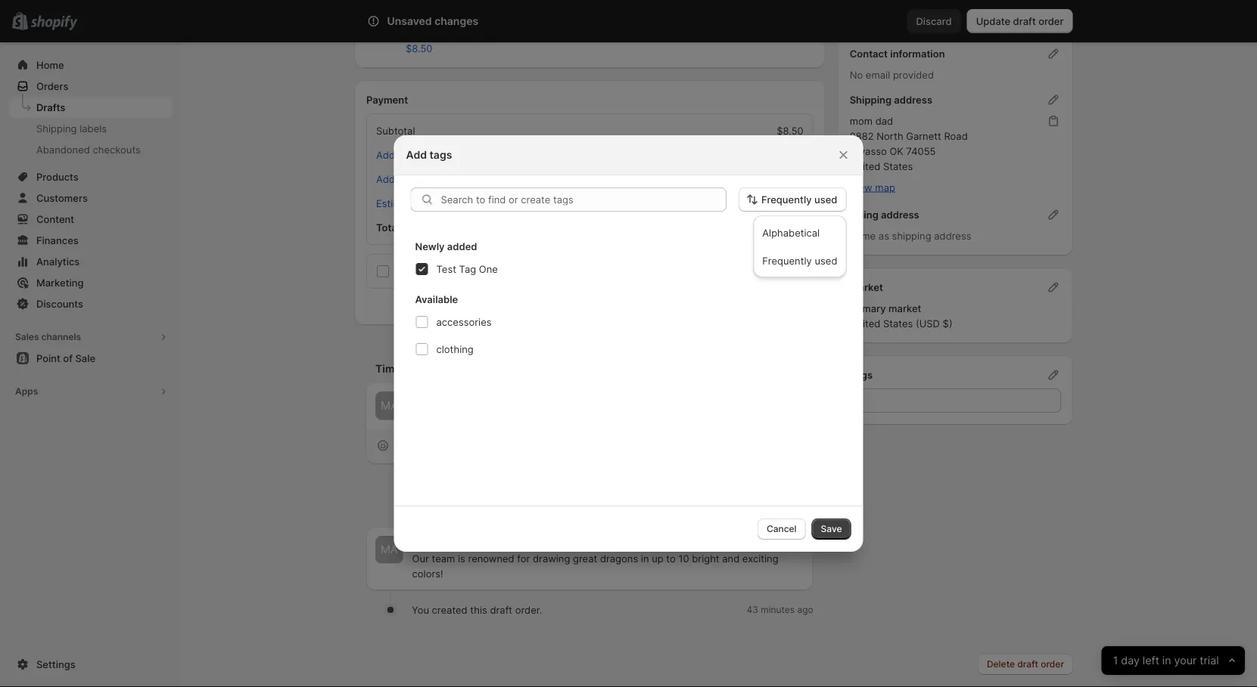 Task type: locate. For each thing, give the bounding box(es) containing it.
newly added
[[415, 241, 477, 252]]

draft for delete
[[1017, 659, 1038, 670]]

frequently down alphabetical
[[762, 255, 812, 267]]

home
[[36, 59, 64, 71]]

shipping
[[398, 173, 437, 185], [892, 230, 931, 242]]

used inside dropdown button
[[814, 194, 837, 205]]

united
[[850, 160, 880, 172], [850, 318, 880, 330]]

1 vertical spatial frequently used
[[762, 255, 837, 267]]

1 vertical spatial avatar with initials m a image
[[375, 536, 403, 564]]

our team is renowned for drawing great dragons in up to 10 bright and exciting colors!
[[412, 553, 781, 580]]

as
[[879, 230, 889, 242]]

shipping inside button
[[398, 173, 437, 185]]

0 vertical spatial frequently
[[761, 194, 812, 205]]

order right delete
[[1041, 659, 1064, 670]]

add inside dialog
[[406, 149, 427, 162]]

total
[[376, 222, 400, 233]]

$0.00 for not calculated
[[777, 198, 804, 209]]

address up same as shipping address
[[881, 209, 919, 221]]

discount
[[398, 149, 438, 161]]

frequently used down alphabetical button
[[762, 255, 837, 267]]

update
[[976, 15, 1011, 27]]

channels
[[41, 332, 81, 343]]

0 vertical spatial shipping
[[398, 173, 437, 185]]

added
[[447, 241, 477, 252]]

2 vertical spatial address
[[934, 230, 971, 242]]

payment down newly
[[396, 266, 437, 277]]

2 vertical spatial draft
[[1017, 659, 1038, 670]]

0 vertical spatial address
[[894, 94, 932, 106]]

1 vertical spatial shipping
[[892, 230, 931, 242]]

used up alphabetical button
[[814, 194, 837, 205]]

1 vertical spatial used
[[815, 255, 837, 267]]

draft right delete
[[1017, 659, 1038, 670]]

1 vertical spatial address
[[881, 209, 919, 221]]

add down add discount button at the top of the page
[[376, 173, 395, 185]]

shipping down discount
[[398, 173, 437, 185]]

Search to find or create tags text field
[[441, 188, 727, 212]]

search
[[428, 15, 460, 27]]

united down primary
[[850, 318, 880, 330]]

0 vertical spatial frequently used
[[761, 194, 837, 205]]

united inside primary market united states (usd $)
[[850, 318, 880, 330]]

$)
[[943, 318, 953, 330]]

add left the tags
[[406, 149, 427, 162]]

update draft order button
[[967, 9, 1073, 33]]

add down subtotal
[[376, 149, 395, 161]]

$8.50 down frequently used dropdown button
[[775, 222, 804, 233]]

delete draft order
[[987, 659, 1064, 670]]

united inside mom dad 8882 north garnett road owasso ok 74055 united states
[[850, 160, 880, 172]]

frequently used button
[[739, 188, 847, 212]]

in
[[641, 553, 649, 565]]

contact
[[850, 48, 888, 59]]

save
[[821, 524, 842, 535]]

1 vertical spatial united
[[850, 318, 880, 330]]

0 vertical spatial united
[[850, 160, 880, 172]]

used inside button
[[815, 255, 837, 267]]

due
[[439, 266, 457, 277]]

no
[[850, 69, 863, 81]]

draft
[[1013, 15, 1036, 27], [490, 605, 512, 616], [1017, 659, 1038, 670]]

available
[[415, 294, 458, 305]]

red
[[406, 12, 424, 24]]

0 vertical spatial states
[[883, 160, 913, 172]]

states
[[883, 160, 913, 172], [883, 318, 913, 330]]

1 used from the top
[[814, 194, 837, 205]]

shipping down drafts
[[36, 123, 77, 134]]

used down alphabetical button
[[815, 255, 837, 267]]

frequently used
[[761, 194, 837, 205], [762, 255, 837, 267]]

1 united from the top
[[850, 160, 880, 172]]

shipping
[[850, 94, 892, 106], [36, 123, 77, 134]]

mom dad 8882 north garnett road owasso ok 74055 united states
[[850, 115, 968, 172]]

garnett
[[906, 130, 941, 142]]

frequently
[[761, 194, 812, 205], [762, 255, 812, 267]]

1 vertical spatial draft
[[490, 605, 512, 616]]

43
[[747, 605, 758, 616]]

address down provided
[[894, 94, 932, 106]]

test tag one
[[436, 263, 498, 275]]

draft right update
[[1013, 15, 1036, 27]]

address right as
[[934, 230, 971, 242]]

avatar with initials m a image down the timeline
[[375, 392, 404, 420]]

subtotal
[[376, 125, 415, 137]]

$8.50 up frequently used dropdown button
[[777, 125, 804, 137]]

1 vertical spatial states
[[883, 318, 913, 330]]

2 avatar with initials m a image from the top
[[375, 536, 403, 564]]

order right update
[[1039, 15, 1064, 27]]

1 vertical spatial shipping
[[36, 123, 77, 134]]

contact information
[[850, 48, 945, 59]]

states down ok
[[883, 160, 913, 172]]

74055
[[906, 145, 936, 157]]

clothing
[[436, 344, 474, 355]]

frequently up alphabetical
[[761, 194, 812, 205]]

$0.00 up alphabetical
[[777, 198, 804, 209]]

2 vertical spatial $8.50
[[775, 222, 804, 233]]

today
[[412, 504, 438, 515]]

to
[[666, 553, 676, 565]]

dad
[[875, 115, 893, 127]]

0 vertical spatial avatar with initials m a image
[[375, 392, 404, 420]]

used
[[814, 194, 837, 205], [815, 255, 837, 267]]

payment
[[366, 94, 408, 106], [396, 266, 437, 277]]

2 used from the top
[[815, 255, 837, 267]]

0 vertical spatial order
[[1039, 15, 1064, 27]]

order inside update draft order button
[[1039, 15, 1064, 27]]

0 vertical spatial shipping
[[850, 94, 892, 106]]

shipping for shipping labels
[[36, 123, 77, 134]]

add for add shipping or delivery
[[376, 173, 395, 185]]

payment for payment
[[366, 94, 408, 106]]

43 minutes ago
[[747, 605, 813, 616]]

1 horizontal spatial shipping
[[850, 94, 892, 106]]

0 vertical spatial draft
[[1013, 15, 1036, 27]]

$0.00
[[777, 173, 804, 185], [777, 198, 804, 209]]

payment due later
[[396, 266, 480, 277]]

1 vertical spatial frequently
[[762, 255, 812, 267]]

states inside mom dad 8882 north garnett road owasso ok 74055 united states
[[883, 160, 913, 172]]

2 states from the top
[[883, 318, 913, 330]]

shipping right as
[[892, 230, 931, 242]]

abandoned
[[36, 144, 90, 156]]

address for billing address
[[881, 209, 919, 221]]

shipping up mom
[[850, 94, 892, 106]]

2 united from the top
[[850, 318, 880, 330]]

0 horizontal spatial shipping
[[36, 123, 77, 134]]

0 vertical spatial used
[[814, 194, 837, 205]]

0 vertical spatial payment
[[366, 94, 408, 106]]

0 vertical spatial $8.50
[[406, 42, 432, 54]]

$0.00 up frequently used dropdown button
[[777, 173, 804, 185]]

1 vertical spatial $8.50
[[777, 125, 804, 137]]

frequently used up alphabetical button
[[761, 194, 837, 205]]

alphabetical button
[[758, 220, 842, 245]]

our
[[412, 553, 429, 565]]

$8.50 button
[[397, 38, 442, 59]]

avatar with initials m a image left "our"
[[375, 536, 403, 564]]

great
[[573, 553, 597, 565]]

created
[[432, 605, 467, 616]]

states down the market
[[883, 318, 913, 330]]

checkouts
[[93, 144, 141, 156]]

2 $0.00 from the top
[[777, 198, 804, 209]]

tags
[[850, 369, 873, 381]]

add shipping or delivery button
[[367, 169, 498, 190]]

avatar with initials m a image
[[375, 392, 404, 420], [375, 536, 403, 564]]

address
[[894, 94, 932, 106], [881, 209, 919, 221], [934, 230, 971, 242]]

you
[[412, 605, 429, 616]]

shipping inside shipping labels link
[[36, 123, 77, 134]]

order
[[1039, 15, 1064, 27], [1041, 659, 1064, 670]]

payment up subtotal
[[366, 94, 408, 106]]

cancel
[[767, 524, 797, 535]]

1 states from the top
[[883, 160, 913, 172]]

1 vertical spatial $0.00
[[777, 198, 804, 209]]

mom
[[850, 115, 873, 127]]

view map
[[850, 182, 895, 193]]

123
[[431, 27, 448, 39]]

team
[[432, 553, 455, 565]]

delivery
[[452, 173, 489, 185]]

0 vertical spatial $0.00
[[777, 173, 804, 185]]

1 $0.00 from the top
[[777, 173, 804, 185]]

1 vertical spatial order
[[1041, 659, 1064, 670]]

alphabetical
[[762, 227, 820, 239]]

draft right this
[[490, 605, 512, 616]]

0 horizontal spatial shipping
[[398, 173, 437, 185]]

$8.50 down sku:
[[406, 42, 432, 54]]

shipping address
[[850, 94, 932, 106]]

order inside delete draft order button
[[1041, 659, 1064, 670]]

united down owasso
[[850, 160, 880, 172]]

1 vertical spatial payment
[[396, 266, 437, 277]]



Task type: vqa. For each thing, say whether or not it's contained in the screenshot.
Frequently used within button
yes



Task type: describe. For each thing, give the bounding box(es) containing it.
add tags dialog
[[0, 135, 1257, 552]]

for
[[517, 553, 530, 565]]

payment for payment due later
[[396, 266, 437, 277]]

colors!
[[412, 568, 443, 580]]

frequently used inside dropdown button
[[761, 194, 837, 205]]

shipping for shipping address
[[850, 94, 892, 106]]

not
[[512, 198, 529, 209]]

sales
[[15, 332, 39, 343]]

home link
[[9, 54, 173, 76]]

discounts link
[[9, 294, 173, 315]]

frequently used button
[[758, 248, 842, 273]]

1 avatar with initials m a image from the top
[[375, 392, 404, 420]]

tags
[[430, 149, 452, 162]]

search button
[[403, 9, 842, 33]]

states inside primary market united states (usd $)
[[883, 318, 913, 330]]

add discount button
[[367, 145, 447, 166]]

same as shipping address
[[850, 230, 971, 242]]

add for add tags
[[406, 149, 427, 162]]

provided
[[893, 69, 934, 81]]

address for shipping address
[[894, 94, 932, 106]]

newly
[[415, 241, 445, 252]]

abandoned checkouts
[[36, 144, 141, 156]]

order for delete draft order
[[1041, 659, 1064, 670]]

update draft order
[[976, 15, 1064, 27]]

add discount
[[376, 149, 438, 161]]

delete draft order button
[[978, 655, 1073, 676]]

$8.50 for subtotal
[[777, 125, 804, 137]]

abandoned checkouts link
[[9, 139, 173, 160]]

primary market united states (usd $)
[[850, 303, 953, 330]]

shipping labels
[[36, 123, 107, 134]]

bright
[[692, 553, 719, 565]]

changes
[[435, 15, 478, 28]]

$8.50 for total
[[775, 222, 804, 233]]

shipping labels link
[[9, 118, 173, 139]]

orders
[[36, 80, 68, 92]]

drafts link
[[9, 97, 173, 118]]

road
[[944, 130, 968, 142]]

settings
[[36, 659, 75, 671]]

labels
[[80, 123, 107, 134]]

market
[[850, 282, 883, 293]]

view
[[850, 182, 872, 193]]

exciting
[[742, 553, 779, 565]]

order for update draft order
[[1039, 15, 1064, 27]]

drawing
[[533, 553, 570, 565]]

accessories
[[436, 316, 492, 328]]

$8.50 inside button
[[406, 42, 432, 54]]

unsaved
[[387, 15, 432, 28]]

discounts
[[36, 298, 83, 310]]

billing address
[[850, 209, 919, 221]]

tag
[[459, 263, 476, 275]]

renowned
[[468, 553, 514, 565]]

minutes
[[761, 605, 795, 616]]

not calculated
[[512, 198, 579, 209]]

market
[[889, 303, 921, 314]]

discard button
[[907, 9, 961, 33]]

same
[[850, 230, 876, 242]]

test
[[436, 263, 456, 275]]

settings link
[[9, 655, 173, 676]]

delete
[[987, 659, 1015, 670]]

sales channels button
[[9, 327, 173, 348]]

shopify image
[[30, 15, 77, 31]]

later
[[460, 266, 480, 277]]

dragons
[[600, 553, 638, 565]]

draft for update
[[1013, 15, 1036, 27]]

orders link
[[9, 76, 173, 97]]

view map link
[[850, 182, 895, 193]]

ok
[[890, 145, 904, 157]]

add for add discount
[[376, 149, 395, 161]]

frequently used inside button
[[762, 255, 837, 267]]

add shipping or delivery
[[376, 173, 489, 185]]

sales channels
[[15, 332, 81, 343]]

ago
[[797, 605, 813, 616]]

frequently inside dropdown button
[[761, 194, 812, 205]]

sku:
[[406, 27, 428, 39]]

this
[[470, 605, 487, 616]]

apps
[[15, 386, 38, 397]]

information
[[890, 48, 945, 59]]

frequently inside button
[[762, 255, 812, 267]]

drafts
[[36, 101, 65, 113]]

apps button
[[9, 381, 173, 403]]

red sku: 123
[[406, 12, 448, 39]]

order.
[[515, 605, 542, 616]]

billing
[[850, 209, 879, 221]]

discard
[[916, 15, 952, 27]]

1 horizontal spatial shipping
[[892, 230, 931, 242]]

—
[[512, 173, 522, 185]]

(usd
[[916, 318, 940, 330]]

email
[[866, 69, 890, 81]]

map
[[875, 182, 895, 193]]

is
[[458, 553, 465, 565]]

$0.00 for —
[[777, 173, 804, 185]]



